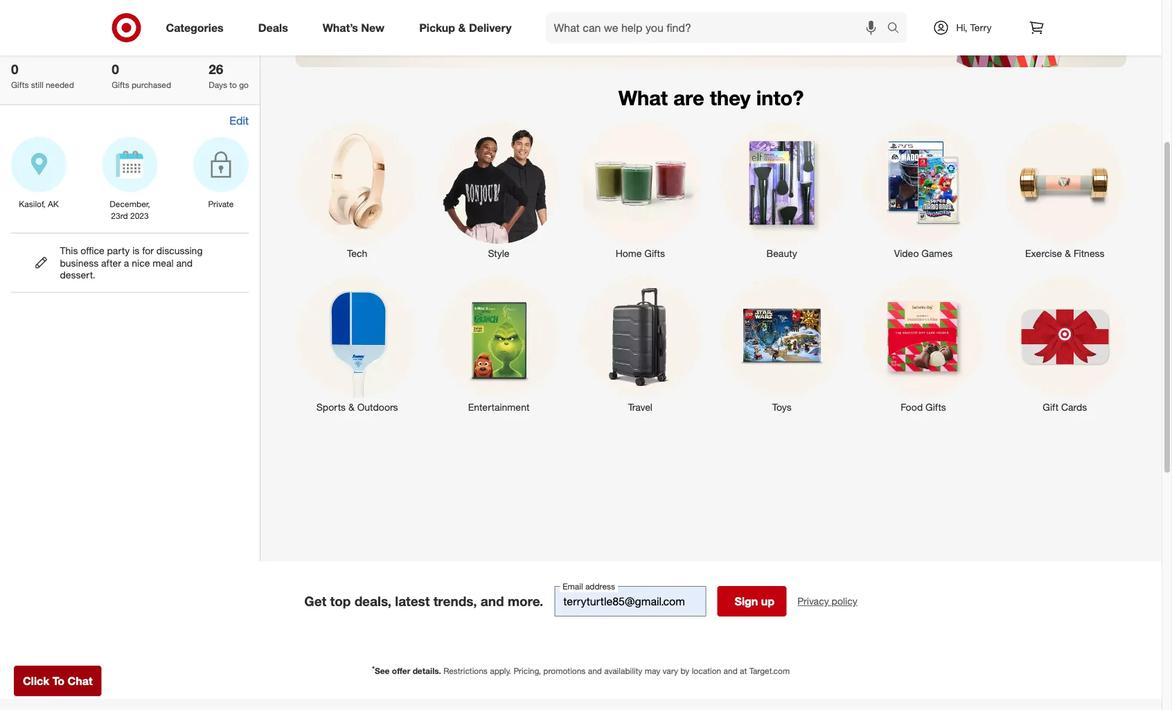Task type: vqa. For each thing, say whether or not it's contained in the screenshot.
Kasilof,
yes



Task type: locate. For each thing, give the bounding box(es) containing it.
& for delivery
[[458, 21, 466, 34]]

& right pickup
[[458, 21, 466, 34]]

0 inside 0 gifts purchased
[[112, 62, 119, 77]]

the
[[566, 29, 588, 45]]

sports & outdoors link
[[286, 273, 428, 415]]

this office party is for discussing business after a nice meal and dessert.
[[60, 245, 203, 281]]

for
[[142, 245, 154, 257]]

list
[[116, 29, 130, 42]]

promotions
[[543, 666, 586, 676]]

gifts inside 0 gifts purchased
[[112, 80, 129, 90]]

0 for 0 gifts still needed
[[11, 62, 18, 77]]

& left fitness
[[1065, 248, 1071, 260]]

2023
[[130, 211, 149, 221]]

0 vertical spatial &
[[458, 21, 466, 34]]

deals link
[[246, 12, 305, 43]]

& right sports
[[348, 402, 355, 414]]

and left more. at the left of page
[[481, 593, 504, 609]]

2 vertical spatial &
[[348, 402, 355, 414]]

up
[[761, 595, 775, 608]]

None text field
[[554, 586, 706, 617]]

target.com
[[749, 666, 790, 676]]

0 inside 0 gifts still needed
[[11, 62, 18, 77]]

food gifts link
[[853, 273, 994, 415]]

games
[[922, 248, 953, 260]]

needed
[[46, 80, 74, 90]]

new
[[361, 21, 385, 34]]

they
[[710, 86, 751, 110]]

right
[[793, 29, 820, 45]]

what
[[618, 86, 668, 110]]

gifts for food gifts
[[926, 402, 946, 414]]

categories link
[[154, 12, 241, 43]]

gifting station image
[[295, 0, 1127, 68]]

2 0 from the left
[[112, 62, 119, 77]]

* see offer details. restrictions apply. pricing, promotions and availability may vary by location and at target.com
[[372, 664, 790, 676]]

restrictions
[[443, 666, 488, 676]]

entertainment
[[468, 402, 529, 414]]

and
[[176, 257, 193, 269], [481, 593, 504, 609], [588, 666, 602, 676], [724, 666, 738, 676]]

at right "all" on the top of page
[[731, 29, 743, 45]]

ak
[[48, 199, 59, 209]]

privacy policy link
[[798, 595, 857, 609]]

private
[[208, 199, 234, 209]]

pickup & delivery link
[[407, 12, 529, 43]]

apply.
[[490, 666, 511, 676]]

0 gifts still needed
[[11, 62, 74, 90]]

1 vertical spatial &
[[1065, 248, 1071, 260]]

0 horizontal spatial 0
[[11, 62, 18, 77]]

26 days to go
[[209, 62, 249, 90]]

gifts right the home
[[644, 248, 665, 260]]

exercise & fitness
[[1025, 248, 1105, 260]]

location
[[692, 666, 721, 676]]

and left availability
[[588, 666, 602, 676]]

sign
[[735, 595, 758, 608]]

the gifting station has it all at just the right price.
[[566, 29, 856, 45]]

hi,
[[956, 21, 968, 34]]

gifts right food
[[926, 402, 946, 414]]

tech
[[347, 248, 367, 260]]

0 horizontal spatial &
[[348, 402, 355, 414]]

2 horizontal spatial &
[[1065, 248, 1071, 260]]

pickup & delivery
[[419, 21, 512, 34]]

gifts left purchased
[[112, 80, 129, 90]]

and right the meal
[[176, 257, 193, 269]]

gift cards link
[[994, 273, 1136, 415]]

&
[[458, 21, 466, 34], [1065, 248, 1071, 260], [348, 402, 355, 414]]

gifts inside 0 gifts still needed
[[11, 80, 29, 90]]

just
[[746, 29, 767, 45]]

sign up
[[735, 595, 775, 608]]

kasilof,
[[19, 199, 45, 209]]

1 horizontal spatial 0
[[112, 62, 119, 77]]

after
[[101, 257, 121, 269]]

1 horizontal spatial &
[[458, 21, 466, 34]]

search
[[881, 22, 914, 36]]

1 vertical spatial at
[[740, 666, 747, 676]]

chat
[[68, 674, 93, 688]]

trends,
[[433, 593, 477, 609]]

business
[[60, 257, 98, 269]]

delivery
[[469, 21, 512, 34]]

gift cards
[[1043, 402, 1087, 414]]

offer
[[392, 666, 410, 676]]

0 vertical spatial at
[[731, 29, 743, 45]]

into?
[[756, 86, 804, 110]]

kasilof, ak
[[19, 199, 59, 209]]

privacy
[[798, 595, 829, 608]]

to
[[52, 674, 64, 688]]

at left 'target.com'
[[740, 666, 747, 676]]

gifts left still
[[11, 80, 29, 90]]

station
[[635, 29, 676, 45]]

*
[[372, 664, 375, 673]]

sign up button
[[717, 586, 786, 617]]

a
[[124, 257, 129, 269]]

1 0 from the left
[[11, 62, 18, 77]]

at inside * see offer details. restrictions apply. pricing, promotions and availability may vary by location and at target.com
[[740, 666, 747, 676]]

search button
[[881, 12, 914, 46]]

registry
[[133, 29, 171, 42]]

dessert.
[[60, 269, 95, 281]]

price.
[[824, 29, 856, 45]]

more.
[[508, 593, 543, 609]]

and right location
[[724, 666, 738, 676]]



Task type: describe. For each thing, give the bounding box(es) containing it.
purchased
[[132, 80, 171, 90]]

outdoors
[[357, 402, 398, 414]]

wish list registry
[[89, 29, 171, 42]]

style
[[488, 248, 510, 260]]

exercise & fitness link
[[994, 120, 1136, 261]]

video
[[894, 248, 919, 260]]

deals
[[258, 21, 288, 34]]

home
[[616, 248, 642, 260]]

edit
[[229, 114, 249, 128]]

style link
[[428, 120, 570, 261]]

what's new link
[[311, 12, 402, 43]]

discussing
[[156, 245, 203, 257]]

are
[[673, 86, 704, 110]]

terry
[[970, 21, 992, 34]]

click to chat
[[23, 674, 93, 688]]

has
[[680, 29, 701, 45]]

gifts for 0 gifts purchased
[[112, 80, 129, 90]]

exercise
[[1025, 248, 1062, 260]]

toys link
[[711, 273, 853, 415]]

beauty
[[767, 248, 797, 260]]

sports
[[316, 402, 346, 414]]

and inside this office party is for discussing business after a nice meal and dessert.
[[176, 257, 193, 269]]

& for fitness
[[1065, 248, 1071, 260]]

0 gifts purchased
[[112, 62, 171, 90]]

party
[[107, 245, 130, 257]]

travel
[[628, 402, 653, 414]]

gifts for 0 gifts still needed
[[11, 80, 29, 90]]

home gifts
[[616, 248, 665, 260]]

policy
[[832, 595, 857, 608]]

gift
[[1043, 402, 1059, 414]]

office
[[81, 245, 104, 257]]

the
[[771, 29, 790, 45]]

by
[[681, 666, 690, 676]]

home gifts link
[[570, 120, 711, 261]]

23rd
[[111, 211, 128, 221]]

vary
[[663, 666, 678, 676]]

fitness
[[1074, 248, 1105, 260]]

beauty link
[[711, 120, 853, 261]]

this
[[60, 245, 78, 257]]

toys
[[772, 402, 792, 414]]

food
[[901, 402, 923, 414]]

click to chat button
[[14, 666, 102, 696]]

tech link
[[286, 120, 428, 261]]

top
[[330, 593, 351, 609]]

may
[[645, 666, 660, 676]]

go
[[239, 80, 249, 90]]

get
[[304, 593, 326, 609]]

food gifts
[[901, 402, 946, 414]]

click
[[23, 674, 49, 688]]

nice
[[132, 257, 150, 269]]

gifts for home gifts
[[644, 248, 665, 260]]

0 for 0 gifts purchased
[[112, 62, 119, 77]]

get top deals, latest trends, and more.
[[304, 593, 543, 609]]

entertainment link
[[428, 273, 570, 415]]

what's
[[323, 21, 358, 34]]

26
[[209, 62, 223, 77]]

travel link
[[570, 273, 711, 415]]

edit link
[[229, 113, 249, 129]]

details.
[[413, 666, 441, 676]]

what are they into?
[[618, 86, 804, 110]]

see
[[375, 666, 390, 676]]

What can we help you find? suggestions appear below search field
[[546, 12, 891, 43]]

meal
[[153, 257, 174, 269]]

availability
[[604, 666, 642, 676]]

video games link
[[853, 120, 994, 261]]

& for outdoors
[[348, 402, 355, 414]]

sports & outdoors
[[316, 402, 398, 414]]

latest
[[395, 593, 430, 609]]

all
[[715, 29, 728, 45]]

wish
[[89, 29, 113, 42]]

video games
[[894, 248, 953, 260]]

to
[[229, 80, 237, 90]]



